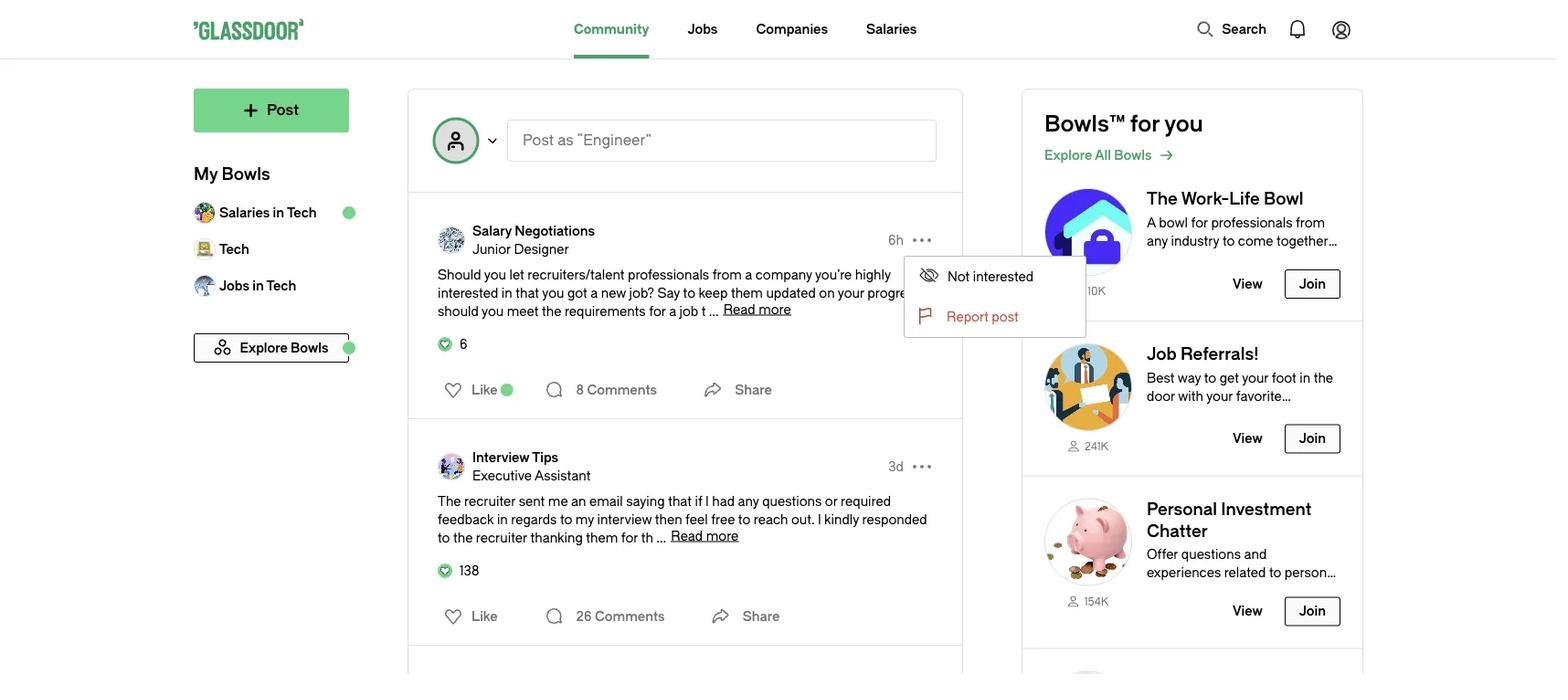 Task type: vqa. For each thing, say whether or not it's contained in the screenshot.
you
yes



Task type: describe. For each thing, give the bounding box(es) containing it.
for inside the recruiter sent me an email saying that if i had any questions or required feedback in regards to my interview then feel free to reach out.  i kindly responded to the recruiter thanking them for th ...
[[621, 531, 638, 546]]

day
[[1291, 252, 1312, 267]]

bowl
[[1159, 215, 1188, 230]]

read more for feel
[[671, 529, 739, 544]]

1 horizontal spatial i
[[818, 512, 822, 527]]

requirements
[[565, 304, 646, 319]]

read for then
[[671, 529, 703, 544]]

life
[[1230, 190, 1261, 209]]

toogle identity image
[[434, 119, 478, 163]]

any inside the recruiter sent me an email saying that if i had any questions or required feedback in regards to my interview then feel free to reach out.  i kindly responded to the recruiter thanking them for th ...
[[738, 494, 759, 509]]

executive assistant button
[[473, 467, 591, 485]]

required
[[841, 494, 891, 509]]

discuss
[[1173, 252, 1219, 267]]

explore
[[1045, 148, 1093, 163]]

together
[[1277, 234, 1329, 249]]

post as "engineer" button
[[507, 120, 937, 162]]

6
[[460, 337, 468, 352]]

0 vertical spatial i
[[706, 494, 709, 509]]

free
[[711, 512, 735, 527]]

salaries for salaries in tech
[[219, 205, 270, 220]]

tech link
[[194, 231, 349, 268]]

had
[[712, 494, 735, 509]]

2 vertical spatial a
[[669, 304, 677, 319]]

to down feedback
[[438, 531, 450, 546]]

thanking
[[531, 531, 583, 546]]

that inside should you let recruiters/talent professionals from a company you're highly interested in that you got a new job? say to keep them updated on your progress should you meet the requirements for a job t ...
[[516, 286, 539, 301]]

a
[[1147, 215, 1156, 230]]

share button
[[699, 372, 772, 409]]

1 like button from the top
[[433, 376, 503, 405]]

from inside the work-life bowl a bowl for professionals from any industry to come together and discuss the day-to-day happenings of work-life.
[[1296, 215, 1326, 230]]

more for feel
[[706, 529, 739, 544]]

share for 8 comments
[[735, 383, 772, 398]]

reach
[[754, 512, 788, 527]]

image for bowl image for job referrals!
[[1045, 344, 1133, 431]]

you're
[[815, 267, 852, 282]]

10k link
[[1045, 283, 1133, 299]]

if
[[695, 494, 703, 509]]

job referrals!
[[1147, 345, 1260, 364]]

report post menu item
[[905, 297, 1086, 337]]

the inside the work-life bowl a bowl for professionals from any industry to come together and discuss the day-to-day happenings of work-life.
[[1222, 252, 1242, 267]]

company
[[756, 267, 813, 282]]

explore all bowls
[[1045, 148, 1152, 163]]

experiences
[[1147, 566, 1222, 581]]

salary
[[473, 224, 512, 239]]

the for recruiter
[[438, 494, 461, 509]]

not interested
[[948, 269, 1034, 284]]

out.
[[792, 512, 815, 527]]

kindly
[[825, 512, 859, 527]]

job?
[[630, 286, 655, 301]]

jobs for jobs
[[688, 21, 718, 37]]

in up tech link
[[273, 205, 284, 220]]

designer
[[514, 242, 569, 257]]

related
[[1225, 566, 1267, 581]]

the for work-
[[1147, 190, 1178, 209]]

them inside should you let recruiters/talent professionals from a company you're highly interested in that you got a new job? say to keep them updated on your progress should you meet the requirements for a job t ...
[[731, 286, 763, 301]]

3d
[[889, 459, 904, 474]]

work-
[[1182, 190, 1230, 209]]

executive
[[473, 469, 532, 484]]

companies
[[756, 21, 828, 37]]

t
[[702, 304, 706, 319]]

investment
[[1222, 500, 1312, 519]]

updated
[[766, 286, 816, 301]]

1 vertical spatial tech
[[219, 242, 249, 257]]

image for post author image for junior
[[438, 227, 465, 254]]

happenings
[[1147, 270, 1218, 285]]

th
[[642, 531, 654, 546]]

sent
[[519, 494, 545, 509]]

professionals inside the work-life bowl a bowl for professionals from any industry to come together and discuss the day-to-day happenings of work-life.
[[1212, 215, 1293, 230]]

say
[[658, 286, 680, 301]]

interested inside should you let recruiters/talent professionals from a company you're highly interested in that you got a new job? say to keep them updated on your progress should you meet the requirements for a job t ...
[[438, 286, 499, 301]]

like for 2nd like button from the bottom of the page
[[472, 383, 498, 398]]

comments for 8 comments
[[587, 383, 657, 398]]

you left let in the left top of the page
[[484, 267, 506, 282]]

to inside personal investment chatter offer questions and experiences related to personal finance and investments
[[1270, 566, 1282, 581]]

meet
[[507, 304, 539, 319]]

as
[[558, 132, 574, 149]]

work-
[[1237, 270, 1272, 285]]

industry
[[1172, 234, 1220, 249]]

chatter
[[1147, 522, 1208, 541]]

8 comments
[[576, 383, 657, 398]]

personal
[[1285, 566, 1338, 581]]

to right free
[[739, 512, 751, 527]]

26 comments button
[[540, 599, 670, 635]]

got
[[568, 286, 588, 301]]

community link
[[574, 0, 649, 59]]

138
[[460, 564, 479, 579]]

keep
[[699, 286, 728, 301]]

26 comments
[[576, 609, 665, 624]]

report post
[[947, 309, 1019, 325]]

jobs in tech link
[[194, 268, 349, 304]]

to inside the work-life bowl a bowl for professionals from any industry to come together and discuss the day-to-day happenings of work-life.
[[1223, 234, 1235, 249]]

day-
[[1245, 252, 1273, 267]]

0 horizontal spatial bowls
[[222, 165, 270, 184]]

post
[[523, 132, 554, 149]]

offer
[[1147, 548, 1179, 563]]

salary negotiations junior designer
[[473, 224, 595, 257]]

jobs in tech
[[219, 278, 296, 293]]

tech for salaries in tech
[[287, 205, 317, 220]]

jobs link
[[688, 0, 718, 59]]

my
[[194, 165, 218, 184]]

26
[[576, 609, 592, 624]]

me
[[548, 494, 568, 509]]

job
[[1147, 345, 1177, 364]]

job
[[680, 304, 699, 319]]

interested inside menu item
[[973, 269, 1034, 284]]

life.
[[1272, 270, 1293, 285]]

read more for updated
[[724, 302, 791, 317]]

you left got
[[542, 286, 564, 301]]



Task type: locate. For each thing, give the bounding box(es) containing it.
0 vertical spatial a
[[745, 267, 753, 282]]

professionals up the say
[[628, 267, 710, 282]]

like
[[472, 383, 498, 398], [472, 609, 498, 624]]

... inside the recruiter sent me an email saying that if i had any questions or required feedback in regards to my interview then feel free to reach out.  i kindly responded to the recruiter thanking them for th ...
[[657, 531, 667, 546]]

... right th
[[657, 531, 667, 546]]

0 vertical spatial ...
[[709, 304, 719, 319]]

1 vertical spatial a
[[591, 286, 598, 301]]

1 vertical spatial image for post author image
[[438, 453, 465, 481]]

read for them
[[724, 302, 756, 317]]

2 horizontal spatial the
[[1222, 252, 1242, 267]]

interview tips link
[[473, 449, 591, 467]]

tech up jobs in tech
[[219, 242, 249, 257]]

finance
[[1147, 584, 1193, 599]]

0 vertical spatial share
[[735, 383, 772, 398]]

a left company
[[745, 267, 753, 282]]

read down feel
[[671, 529, 703, 544]]

like button down 138
[[433, 602, 503, 632]]

0 horizontal spatial any
[[738, 494, 759, 509]]

0 vertical spatial professionals
[[1212, 215, 1293, 230]]

questions inside the recruiter sent me an email saying that if i had any questions or required feedback in regards to my interview then feel free to reach out.  i kindly responded to the recruiter thanking them for th ...
[[763, 494, 822, 509]]

recruiter down executive
[[464, 494, 516, 509]]

8 comments button
[[540, 372, 662, 409]]

i
[[706, 494, 709, 509], [818, 512, 822, 527]]

you left 'meet'
[[482, 304, 504, 319]]

the up feedback
[[438, 494, 461, 509]]

image for bowl image up the 154k link
[[1045, 499, 1133, 586]]

0 horizontal spatial questions
[[763, 494, 822, 509]]

interview
[[473, 450, 530, 465]]

interview tips executive assistant
[[473, 450, 591, 484]]

to up investments
[[1270, 566, 1282, 581]]

1 horizontal spatial bowls
[[1115, 148, 1152, 163]]

1 vertical spatial professionals
[[628, 267, 710, 282]]

come
[[1239, 234, 1274, 249]]

0 vertical spatial read more
[[724, 302, 791, 317]]

1 vertical spatial any
[[738, 494, 759, 509]]

1 image for post author image from the top
[[438, 227, 465, 254]]

1 image for bowl image from the top
[[1045, 188, 1133, 276]]

image for bowl image
[[1045, 188, 1133, 276], [1045, 344, 1133, 431], [1045, 499, 1133, 586]]

0 vertical spatial image for bowl image
[[1045, 188, 1133, 276]]

and inside the work-life bowl a bowl for professionals from any industry to come together and discuss the day-to-day happenings of work-life.
[[1147, 252, 1170, 267]]

1 vertical spatial like button
[[433, 602, 503, 632]]

1 horizontal spatial and
[[1196, 584, 1218, 599]]

0 horizontal spatial ...
[[657, 531, 667, 546]]

jobs down tech link
[[219, 278, 250, 293]]

the inside the work-life bowl a bowl for professionals from any industry to come together and discuss the day-to-day happenings of work-life.
[[1147, 190, 1178, 209]]

1 vertical spatial read
[[671, 529, 703, 544]]

bowls™
[[1045, 112, 1126, 137]]

the right 'meet'
[[542, 304, 562, 319]]

154k
[[1085, 595, 1109, 608]]

1 vertical spatial ...
[[657, 531, 667, 546]]

in inside should you let recruiters/talent professionals from a company you're highly interested in that you got a new job? say to keep them updated on your progress should you meet the requirements for a job t ...
[[502, 286, 513, 301]]

6h
[[889, 233, 904, 248]]

1 vertical spatial read more
[[671, 529, 739, 544]]

1 horizontal spatial jobs
[[688, 21, 718, 37]]

that left if
[[668, 494, 692, 509]]

salaries in tech
[[219, 205, 317, 220]]

should
[[438, 267, 481, 282]]

like button down "6"
[[433, 376, 503, 405]]

1 horizontal spatial them
[[731, 286, 763, 301]]

1 horizontal spatial questions
[[1182, 548, 1241, 563]]

for up industry
[[1192, 215, 1208, 230]]

the inside the recruiter sent me an email saying that if i had any questions or required feedback in regards to my interview then feel free to reach out.  i kindly responded to the recruiter thanking them for th ...
[[438, 494, 461, 509]]

not interested menu item
[[905, 257, 1086, 297]]

0 vertical spatial from
[[1296, 215, 1326, 230]]

jobs for jobs in tech
[[219, 278, 250, 293]]

0 vertical spatial that
[[516, 286, 539, 301]]

comments inside 26 comments button
[[595, 609, 665, 624]]

assistant
[[535, 469, 591, 484]]

1 vertical spatial share
[[743, 609, 780, 624]]

1 vertical spatial i
[[818, 512, 822, 527]]

companies link
[[756, 0, 828, 59]]

from up keep
[[713, 267, 742, 282]]

tech for jobs in tech
[[267, 278, 296, 293]]

recruiters/talent
[[528, 267, 625, 282]]

the inside the recruiter sent me an email saying that if i had any questions or required feedback in regards to my interview then feel free to reach out.  i kindly responded to the recruiter thanking them for th ...
[[453, 531, 473, 546]]

for up explore all bowls
[[1131, 112, 1160, 137]]

community
[[574, 21, 649, 37]]

highly
[[855, 267, 891, 282]]

1 vertical spatial jobs
[[219, 278, 250, 293]]

3 image for bowl image from the top
[[1045, 499, 1133, 586]]

in inside the recruiter sent me an email saying that if i had any questions or required feedback in regards to my interview then feel free to reach out.  i kindly responded to the recruiter thanking them for th ...
[[497, 512, 508, 527]]

2 image for bowl image from the top
[[1045, 344, 1133, 431]]

0 vertical spatial like button
[[433, 376, 503, 405]]

questions up experiences
[[1182, 548, 1241, 563]]

0 vertical spatial them
[[731, 286, 763, 301]]

0 vertical spatial read more button
[[724, 302, 791, 317]]

an
[[571, 494, 587, 509]]

1 horizontal spatial the
[[1147, 190, 1178, 209]]

salaries link
[[867, 0, 917, 59]]

junior designer button
[[473, 240, 595, 259]]

1 vertical spatial from
[[713, 267, 742, 282]]

that up 'meet'
[[516, 286, 539, 301]]

0 vertical spatial the
[[1222, 252, 1242, 267]]

0 vertical spatial more
[[759, 302, 791, 317]]

questions up out.
[[763, 494, 822, 509]]

2 vertical spatial the
[[453, 531, 473, 546]]

0 horizontal spatial professionals
[[628, 267, 710, 282]]

more down free
[[706, 529, 739, 544]]

professionals
[[1212, 215, 1293, 230], [628, 267, 710, 282]]

them down my
[[586, 531, 618, 546]]

tips
[[532, 450, 559, 465]]

your
[[838, 286, 865, 301]]

bowls right my
[[222, 165, 270, 184]]

241k
[[1085, 440, 1109, 453]]

them right keep
[[731, 286, 763, 301]]

read more down updated
[[724, 302, 791, 317]]

read more button
[[724, 302, 791, 317], [671, 529, 739, 544]]

0 horizontal spatial and
[[1147, 252, 1170, 267]]

1 horizontal spatial interested
[[973, 269, 1034, 284]]

the down feedback
[[453, 531, 473, 546]]

questions
[[763, 494, 822, 509], [1182, 548, 1241, 563]]

a right got
[[591, 286, 598, 301]]

0 horizontal spatial that
[[516, 286, 539, 301]]

share inside popup button
[[743, 609, 780, 624]]

feel
[[686, 512, 708, 527]]

interested up the post
[[973, 269, 1034, 284]]

2 horizontal spatial a
[[745, 267, 753, 282]]

them inside the recruiter sent me an email saying that if i had any questions or required feedback in regards to my interview then feel free to reach out.  i kindly responded to the recruiter thanking them for th ...
[[586, 531, 618, 546]]

to-
[[1273, 252, 1291, 267]]

that inside the recruiter sent me an email saying that if i had any questions or required feedback in regards to my interview then feel free to reach out.  i kindly responded to the recruiter thanking them for th ...
[[668, 494, 692, 509]]

progress
[[868, 286, 921, 301]]

all
[[1095, 148, 1112, 163]]

1 vertical spatial questions
[[1182, 548, 1241, 563]]

0 vertical spatial salaries
[[867, 21, 917, 37]]

6h link
[[889, 231, 904, 250]]

recruiter down regards on the bottom left of page
[[476, 531, 527, 546]]

read more
[[724, 302, 791, 317], [671, 529, 739, 544]]

0 vertical spatial the
[[1147, 190, 1178, 209]]

not
[[948, 269, 970, 284]]

"engineer"
[[577, 132, 652, 149]]

image for post author image for executive
[[438, 453, 465, 481]]

let
[[510, 267, 525, 282]]

and up happenings
[[1147, 252, 1170, 267]]

0 vertical spatial read
[[724, 302, 756, 317]]

and
[[1147, 252, 1170, 267], [1245, 548, 1267, 563], [1196, 584, 1218, 599]]

like down 138
[[472, 609, 498, 624]]

salaries for salaries
[[867, 21, 917, 37]]

share inside dropdown button
[[735, 383, 772, 398]]

should
[[438, 304, 479, 319]]

you up explore all bowls link
[[1165, 112, 1204, 137]]

1 vertical spatial them
[[586, 531, 618, 546]]

explore all bowls link
[[1045, 144, 1363, 166]]

the up of
[[1222, 252, 1242, 267]]

responded
[[863, 512, 928, 527]]

questions inside personal investment chatter offer questions and experiences related to personal finance and investments
[[1182, 548, 1241, 563]]

1 vertical spatial like
[[472, 609, 498, 624]]

i right out.
[[818, 512, 822, 527]]

bowls right all
[[1115, 148, 1152, 163]]

1 horizontal spatial from
[[1296, 215, 1326, 230]]

for inside should you let recruiters/talent professionals from a company you're highly interested in that you got a new job? say to keep them updated on your progress should you meet the requirements for a job t ...
[[649, 304, 666, 319]]

new
[[601, 286, 626, 301]]

in left regards on the bottom left of page
[[497, 512, 508, 527]]

a left job
[[669, 304, 677, 319]]

image for post author image up 'should'
[[438, 227, 465, 254]]

to up job
[[683, 286, 696, 301]]

241k link
[[1045, 439, 1133, 454]]

post
[[992, 309, 1019, 325]]

image for bowl image up 241k link
[[1045, 344, 1133, 431]]

2 image for post author image from the top
[[438, 453, 465, 481]]

1 vertical spatial more
[[706, 529, 739, 544]]

2 vertical spatial and
[[1196, 584, 1218, 599]]

read more button down feel
[[671, 529, 739, 544]]

to inside should you let recruiters/talent professionals from a company you're highly interested in that you got a new job? say to keep them updated on your progress should you meet the requirements for a job t ...
[[683, 286, 696, 301]]

should you let recruiters/talent professionals from a company you're highly interested in that you got a new job? say to keep them updated on your progress should you meet the requirements for a job t ...
[[438, 267, 921, 319]]

read more button for feel
[[671, 529, 739, 544]]

for down the say
[[649, 304, 666, 319]]

for inside the work-life bowl a bowl for professionals from any industry to come together and discuss the day-to-day happenings of work-life.
[[1192, 215, 1208, 230]]

them
[[731, 286, 763, 301], [586, 531, 618, 546]]

0 horizontal spatial the
[[453, 531, 473, 546]]

read more button for updated
[[724, 302, 791, 317]]

read down keep
[[724, 302, 756, 317]]

share menu
[[904, 256, 1087, 338]]

image for post author image left interview
[[438, 453, 465, 481]]

0 horizontal spatial jobs
[[219, 278, 250, 293]]

1 vertical spatial that
[[668, 494, 692, 509]]

1 vertical spatial the
[[542, 304, 562, 319]]

0 horizontal spatial from
[[713, 267, 742, 282]]

0 vertical spatial questions
[[763, 494, 822, 509]]

... inside should you let recruiters/talent professionals from a company you're highly interested in that you got a new job? say to keep them updated on your progress should you meet the requirements for a job t ...
[[709, 304, 719, 319]]

search button
[[1188, 11, 1276, 48]]

personal
[[1147, 500, 1218, 519]]

referrals!
[[1181, 345, 1260, 364]]

1 vertical spatial read more button
[[671, 529, 739, 544]]

comments right 8
[[587, 383, 657, 398]]

in down let in the left top of the page
[[502, 286, 513, 301]]

1 horizontal spatial salaries
[[867, 21, 917, 37]]

... right t
[[709, 304, 719, 319]]

comments right 26
[[595, 609, 665, 624]]

2 like button from the top
[[433, 602, 503, 632]]

to left my
[[560, 512, 573, 527]]

2 vertical spatial tech
[[267, 278, 296, 293]]

image for bowl image up 10k link
[[1045, 188, 1133, 276]]

0 horizontal spatial more
[[706, 529, 739, 544]]

1 horizontal spatial any
[[1147, 234, 1168, 249]]

0 vertical spatial any
[[1147, 234, 1168, 249]]

and up related
[[1245, 548, 1267, 563]]

comments
[[587, 383, 657, 398], [595, 609, 665, 624]]

1 horizontal spatial read
[[724, 302, 756, 317]]

more down updated
[[759, 302, 791, 317]]

for left th
[[621, 531, 638, 546]]

comments inside 8 comments button
[[587, 383, 657, 398]]

1 vertical spatial bowls
[[222, 165, 270, 184]]

interested down 'should'
[[438, 286, 499, 301]]

0 vertical spatial tech
[[287, 205, 317, 220]]

more for updated
[[759, 302, 791, 317]]

1 vertical spatial image for bowl image
[[1045, 344, 1133, 431]]

0 vertical spatial and
[[1147, 252, 1170, 267]]

0 vertical spatial image for post author image
[[438, 227, 465, 254]]

read
[[724, 302, 756, 317], [671, 529, 703, 544]]

10k
[[1088, 285, 1106, 298]]

2 like from the top
[[472, 609, 498, 624]]

any right had
[[738, 494, 759, 509]]

on
[[819, 286, 835, 301]]

154k link
[[1045, 594, 1133, 609]]

image for post author image
[[438, 227, 465, 254], [438, 453, 465, 481]]

bowls
[[1115, 148, 1152, 163], [222, 165, 270, 184]]

regards
[[511, 512, 557, 527]]

0 horizontal spatial i
[[706, 494, 709, 509]]

0 horizontal spatial read
[[671, 529, 703, 544]]

1 horizontal spatial a
[[669, 304, 677, 319]]

any inside the work-life bowl a bowl for professionals from any industry to come together and discuss the day-to-day happenings of work-life.
[[1147, 234, 1168, 249]]

1 horizontal spatial the
[[542, 304, 562, 319]]

to left come
[[1223, 234, 1235, 249]]

professionals inside should you let recruiters/talent professionals from a company you're highly interested in that you got a new job? say to keep them updated on your progress should you meet the requirements for a job t ...
[[628, 267, 710, 282]]

1 vertical spatial and
[[1245, 548, 1267, 563]]

0 horizontal spatial salaries
[[219, 205, 270, 220]]

0 horizontal spatial a
[[591, 286, 598, 301]]

0 vertical spatial comments
[[587, 383, 657, 398]]

image for bowl image for the work-life bowl
[[1045, 188, 1133, 276]]

personal investment chatter offer questions and experiences related to personal finance and investments
[[1147, 500, 1338, 599]]

0 horizontal spatial interested
[[438, 286, 499, 301]]

1 vertical spatial interested
[[438, 286, 499, 301]]

read more down feel
[[671, 529, 739, 544]]

read more button down updated
[[724, 302, 791, 317]]

tech down tech link
[[267, 278, 296, 293]]

a
[[745, 267, 753, 282], [591, 286, 598, 301], [669, 304, 677, 319]]

0 horizontal spatial the
[[438, 494, 461, 509]]

0 vertical spatial like
[[472, 383, 498, 398]]

1 vertical spatial salaries
[[219, 205, 270, 220]]

interested
[[973, 269, 1034, 284], [438, 286, 499, 301]]

1 like from the top
[[472, 383, 498, 398]]

2 horizontal spatial and
[[1245, 548, 1267, 563]]

0 vertical spatial interested
[[973, 269, 1034, 284]]

salaries in tech link
[[194, 195, 349, 231]]

0 horizontal spatial them
[[586, 531, 618, 546]]

and down experiences
[[1196, 584, 1218, 599]]

2 vertical spatial image for bowl image
[[1045, 499, 1133, 586]]

1 horizontal spatial ...
[[709, 304, 719, 319]]

the inside should you let recruiters/talent professionals from a company you're highly interested in that you got a new job? say to keep them updated on your progress should you meet the requirements for a job t ...
[[542, 304, 562, 319]]

comments for 26 comments
[[595, 609, 665, 624]]

email
[[590, 494, 623, 509]]

0 vertical spatial jobs
[[688, 21, 718, 37]]

image for bowl image for personal investment chatter
[[1045, 499, 1133, 586]]

tech
[[287, 205, 317, 220], [219, 242, 249, 257], [267, 278, 296, 293]]

tech up tech link
[[287, 205, 317, 220]]

1 horizontal spatial that
[[668, 494, 692, 509]]

professionals up come
[[1212, 215, 1293, 230]]

investments
[[1222, 584, 1296, 599]]

jobs left companies
[[688, 21, 718, 37]]

1 vertical spatial the
[[438, 494, 461, 509]]

salary negotiations link
[[473, 222, 595, 240]]

junior
[[473, 242, 511, 257]]

my bowls
[[194, 165, 270, 184]]

from inside should you let recruiters/talent professionals from a company you're highly interested in that you got a new job? say to keep them updated on your progress should you meet the requirements for a job t ...
[[713, 267, 742, 282]]

1 vertical spatial comments
[[595, 609, 665, 624]]

i right if
[[706, 494, 709, 509]]

or
[[825, 494, 838, 509]]

from up together
[[1296, 215, 1326, 230]]

like for 2nd like button from the top
[[472, 609, 498, 624]]

0 vertical spatial bowls
[[1115, 148, 1152, 163]]

1 horizontal spatial professionals
[[1212, 215, 1293, 230]]

then
[[655, 512, 683, 527]]

0 vertical spatial recruiter
[[464, 494, 516, 509]]

1 horizontal spatial more
[[759, 302, 791, 317]]

the up a
[[1147, 190, 1178, 209]]

share for 26 comments
[[743, 609, 780, 624]]

in down tech link
[[253, 278, 264, 293]]

like up interview
[[472, 383, 498, 398]]

1 vertical spatial recruiter
[[476, 531, 527, 546]]

any down a
[[1147, 234, 1168, 249]]

the work-life bowl a bowl for professionals from any industry to come together and discuss the day-to-day happenings of work-life.
[[1147, 190, 1329, 285]]



